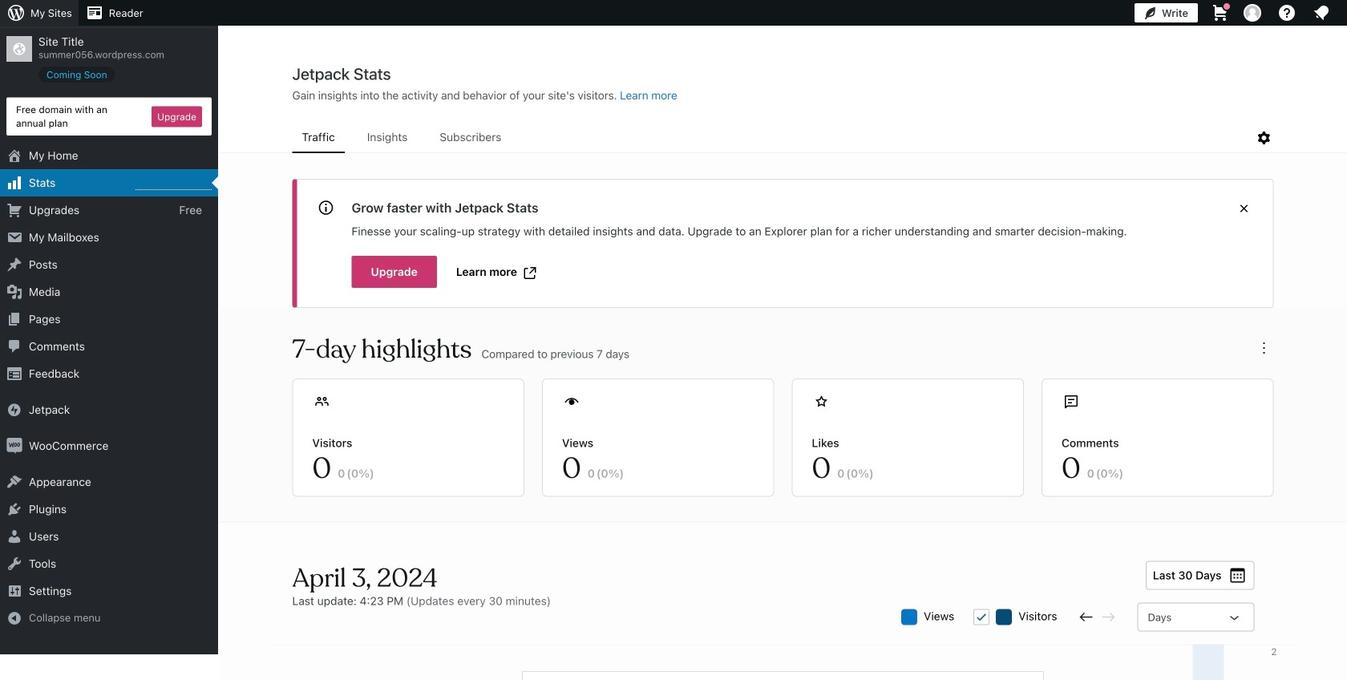 Task type: locate. For each thing, give the bounding box(es) containing it.
None checkbox
[[974, 609, 990, 625]]

1 list item from the top
[[1340, 157, 1347, 232]]

menu inside jetpack stats 'main content'
[[292, 123, 1255, 153]]

menu
[[292, 123, 1255, 153]]

img image
[[6, 402, 22, 418], [6, 438, 22, 454]]

1 vertical spatial img image
[[6, 438, 22, 454]]

jetpack stats main content
[[219, 63, 1347, 680]]

0 vertical spatial img image
[[6, 402, 22, 418]]

2 img image from the top
[[6, 438, 22, 454]]

list item
[[1340, 157, 1347, 232], [1340, 232, 1347, 292]]

my shopping cart image
[[1211, 3, 1230, 22]]

my profile image
[[1244, 4, 1261, 22]]

help image
[[1277, 3, 1297, 22]]

highest hourly views 0 image
[[136, 180, 212, 190]]

none checkbox inside jetpack stats 'main content'
[[974, 609, 990, 625]]

1 img image from the top
[[6, 402, 22, 418]]



Task type: vqa. For each thing, say whether or not it's contained in the screenshot.
and within the Manage subscribed sites Manage your site, RSS, and newsletter subscriptions. Manage notification settings
no



Task type: describe. For each thing, give the bounding box(es) containing it.
close image
[[1235, 199, 1254, 218]]

2 list item from the top
[[1340, 232, 1347, 292]]

manage your notifications image
[[1312, 3, 1331, 22]]



